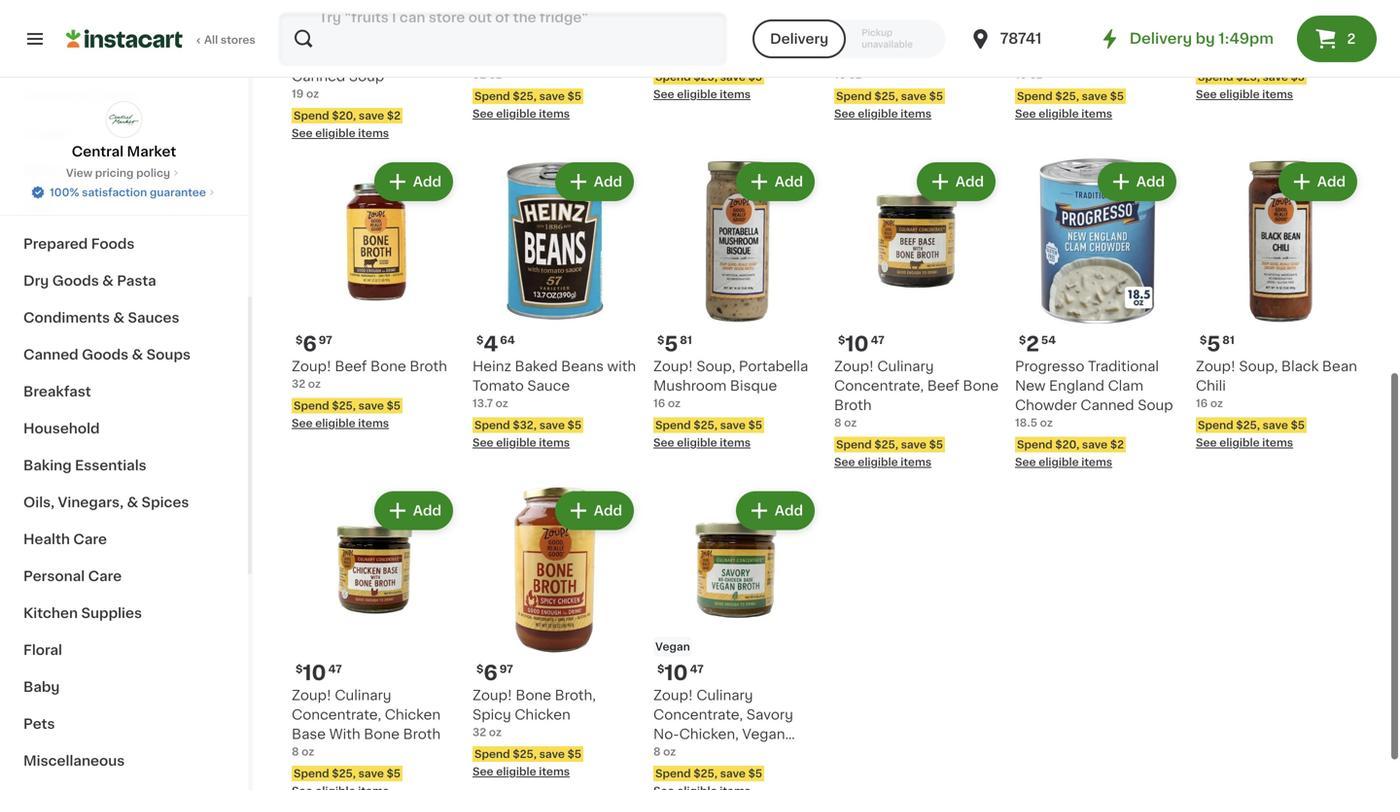 Task type: vqa. For each thing, say whether or not it's contained in the screenshot.
Product GROUP containing Zoup! Soup, Spicy Chicken 'Chilada
yes



Task type: locate. For each thing, give the bounding box(es) containing it.
1 horizontal spatial $ 10 47
[[658, 663, 704, 684]]

$ left 64
[[477, 335, 484, 346]]

0 horizontal spatial $ 2 54
[[296, 5, 333, 25]]

10 up zoup! culinary concentrate, beef bone broth 8 oz
[[846, 334, 869, 355]]

0 vertical spatial tomato
[[353, 50, 404, 64]]

condiments & sauces link
[[12, 300, 236, 337]]

1 81 from the left
[[680, 335, 692, 346]]

zoup!
[[473, 31, 512, 44], [654, 31, 693, 44], [835, 31, 874, 44], [1015, 31, 1055, 44], [1196, 31, 1236, 44], [292, 360, 331, 373], [654, 360, 693, 373], [835, 360, 874, 373], [1196, 360, 1236, 373], [292, 689, 331, 703], [473, 689, 512, 703], [654, 689, 693, 703]]

soup inside progresso traditional new england clam chowder canned soup 18.5 oz
[[1138, 399, 1174, 412]]

oz inside zoup! soup, black bean chili 16 oz
[[1211, 398, 1224, 409]]

0 horizontal spatial progresso
[[292, 31, 361, 44]]

97 up low
[[500, 6, 513, 17]]

eligible down $32,
[[496, 438, 537, 448]]

1 horizontal spatial 54
[[1042, 335, 1056, 346]]

16 inside zoup! soup, black bean chili 16 oz
[[1196, 398, 1208, 409]]

2 81 from the left
[[1223, 335, 1235, 346]]

1 vertical spatial beef
[[928, 379, 960, 393]]

16
[[835, 69, 846, 80], [1015, 69, 1027, 80], [654, 398, 665, 409], [1196, 398, 1208, 409]]

broth, inside button
[[1240, 31, 1281, 44]]

$5 down zoup! bone broth, spicy chicken 32 oz
[[568, 749, 582, 760]]

2 horizontal spatial concentrate,
[[835, 379, 924, 393]]

0 horizontal spatial vegetable
[[365, 31, 434, 44]]

0 vertical spatial $20,
[[332, 110, 356, 121]]

new
[[1015, 379, 1046, 393]]

2 vertical spatial canned
[[1081, 399, 1135, 412]]

bean
[[1323, 360, 1358, 373]]

6 for zoup! beef bone broth
[[303, 334, 317, 355]]

1 horizontal spatial vegetable
[[741, 31, 811, 44]]

2 $ 5 81 from the left
[[1200, 334, 1235, 355]]

1 vertical spatial tomato
[[473, 379, 524, 393]]

canned down the classics
[[292, 70, 346, 83]]

19
[[292, 89, 304, 99]]

save down with
[[359, 769, 384, 780]]

$ 5 81 for zoup! soup, black bean chili
[[1200, 334, 1235, 355]]

oz inside the heinz baked beans with tomato sauce 13.7 oz
[[496, 398, 509, 409]]

81
[[680, 335, 692, 346], [1223, 335, 1235, 346]]

central
[[72, 145, 124, 159]]

baked
[[515, 360, 558, 373]]

eligible down "zoup! broth, vegetable"
[[677, 89, 717, 100]]

beef inside zoup! culinary concentrate, beef bone broth 8 oz
[[928, 379, 960, 393]]

oz inside '5 zoup! soup, garden vegetable 16 oz'
[[849, 69, 862, 80]]

care for personal care
[[88, 570, 122, 584]]

health care
[[23, 533, 107, 547]]

sauce
[[528, 379, 570, 393]]

concentrate, inside zoup! culinary concentrate, beef bone broth 8 oz
[[835, 379, 924, 393]]

soup down the classics
[[349, 70, 384, 83]]

foods
[[91, 237, 135, 251]]

1 horizontal spatial delivery
[[1130, 32, 1193, 46]]

1 vertical spatial spend $20, save $2 see eligible items
[[1015, 440, 1124, 468]]

47
[[871, 335, 885, 346], [328, 664, 342, 675], [690, 664, 704, 675]]

5
[[846, 5, 859, 25], [665, 334, 678, 355], [1207, 334, 1221, 355]]

2 for progresso vegetable classics tomato basil canned soup
[[303, 5, 316, 25]]

add button for zoup! beef bone broth
[[376, 164, 451, 199]]

add button for zoup! bone broth, spicy chicken
[[557, 494, 632, 529]]

spend $25, save $5 button down with
[[292, 766, 457, 791]]

all stores link
[[66, 12, 257, 66]]

goods down prepared foods
[[52, 274, 99, 288]]

0 vertical spatial 32
[[473, 69, 486, 80]]

0 vertical spatial chicken,
[[560, 31, 620, 44]]

0 horizontal spatial concentrate,
[[292, 709, 381, 722]]

add button for zoup!  culinary concentrate, chicken base with bone broth
[[376, 494, 451, 529]]

guarantee
[[150, 187, 206, 198]]

1 horizontal spatial $ 5 81
[[1200, 334, 1235, 355]]

1 horizontal spatial tomato
[[473, 379, 524, 393]]

0 horizontal spatial culinary
[[335, 689, 392, 703]]

$ 6 97 up zoup! bone broth, spicy chicken 32 oz
[[477, 663, 513, 684]]

1 vertical spatial spicy
[[473, 709, 511, 722]]

broth,
[[516, 31, 557, 44], [697, 31, 738, 44], [1240, 31, 1281, 44], [555, 689, 596, 703]]

$ inside $ 4 64
[[477, 335, 484, 346]]

oz inside the zoup! broth, chicken, low sodium 32 oz
[[489, 69, 502, 80]]

see
[[654, 89, 675, 100], [1196, 89, 1217, 100], [473, 108, 494, 119], [835, 108, 856, 119], [1015, 108, 1036, 119], [292, 128, 313, 139], [292, 418, 313, 429], [473, 438, 494, 448], [654, 438, 675, 448], [1196, 438, 1217, 448], [835, 457, 856, 468], [1015, 457, 1036, 468], [473, 767, 494, 778]]

0 vertical spatial $2
[[387, 110, 401, 121]]

soup, inside zoup! soup, portabella mushroom bisque 16 oz
[[697, 360, 736, 373]]

1 vertical spatial $20,
[[1056, 440, 1080, 450]]

snacks & candy link
[[12, 78, 236, 115]]

2 horizontal spatial 5
[[1207, 334, 1221, 355]]

central market link
[[72, 101, 176, 161]]

spend
[[656, 71, 691, 82], [1198, 71, 1234, 82], [475, 91, 510, 102], [836, 91, 872, 102], [1017, 91, 1053, 102], [294, 110, 329, 121], [294, 401, 329, 411], [475, 420, 510, 431], [656, 420, 691, 431], [1198, 420, 1234, 431], [836, 440, 872, 450], [1017, 440, 1053, 450], [475, 749, 510, 760], [294, 769, 329, 780], [656, 769, 691, 780]]

1 horizontal spatial culinary
[[697, 689, 753, 703]]

frozen
[[23, 126, 71, 140]]

& for pasta
[[102, 274, 114, 288]]

& left the spices
[[127, 496, 138, 510]]

$5 inside spend $32, save $5 see eligible items
[[568, 420, 582, 431]]

add button for zoup!  culinary concentrate, savory no-chicken, vegan broth
[[738, 494, 813, 529]]

1 vertical spatial vegan
[[742, 728, 785, 742]]

6 for zoup! broth, chicken, low sodium
[[484, 5, 498, 25]]

1 horizontal spatial 10
[[665, 663, 688, 684]]

canned up breakfast
[[23, 348, 79, 362]]

spend down base
[[294, 769, 329, 780]]

1 horizontal spatial spend $25, save $5 button
[[654, 766, 819, 791]]

16 inside zoup! soup, spicy chicken 'chilada 16 oz
[[1015, 69, 1027, 80]]

with
[[607, 360, 636, 373]]

0 vertical spatial vegan
[[656, 642, 690, 653]]

$ 10 47 up zoup! culinary concentrate, beef bone broth 8 oz
[[838, 334, 885, 355]]

save
[[720, 71, 746, 82], [1263, 71, 1289, 82], [539, 91, 565, 102], [901, 91, 927, 102], [1082, 91, 1108, 102], [359, 110, 384, 121], [359, 401, 384, 411], [540, 420, 565, 431], [720, 420, 746, 431], [1263, 420, 1289, 431], [901, 440, 927, 450], [1082, 440, 1108, 450], [539, 749, 565, 760], [359, 769, 384, 780], [720, 769, 746, 780]]

1 spend $25, save $5 from the left
[[294, 769, 401, 780]]

zoup! inside zoup! culinary concentrate, beef bone broth 8 oz
[[835, 360, 874, 373]]

2 spend $25, save $5 button from the left
[[654, 766, 819, 791]]

16 for zoup! soup, portabella mushroom bisque
[[654, 398, 665, 409]]

items down progresso traditional new england clam chowder canned soup 18.5 oz
[[1082, 457, 1113, 468]]

with
[[329, 728, 361, 742]]

save right $32,
[[540, 420, 565, 431]]

zoup! inside the zoup! broth, chicken, low sodium 32 oz
[[473, 31, 512, 44]]

progresso inside the progresso vegetable classics tomato basil canned soup 19 oz
[[292, 31, 361, 44]]

1 horizontal spatial concentrate,
[[654, 709, 743, 722]]

spices
[[142, 496, 189, 510]]

0 horizontal spatial soup
[[349, 70, 384, 83]]

spend $32, save $5 see eligible items
[[473, 420, 582, 448]]

vegetable
[[365, 31, 434, 44], [741, 31, 811, 44], [835, 50, 904, 64]]

condiments & sauces
[[23, 311, 179, 325]]

$ 6 97 up zoup! beef bone broth 32 oz
[[296, 334, 332, 355]]

breakfast
[[23, 385, 91, 399]]

54 for progresso vegetable classics tomato basil canned soup
[[318, 6, 333, 17]]

essentials
[[75, 459, 147, 473]]

add button inside product group
[[557, 164, 632, 199]]

progresso inside progresso traditional new england clam chowder canned soup 18.5 oz
[[1015, 360, 1085, 373]]

2 horizontal spatial 10
[[846, 334, 869, 355]]

5 inside '5 zoup! soup, garden vegetable 16 oz'
[[846, 5, 859, 25]]

save down zoup!  culinary concentrate, savory no-chicken, vegan broth
[[720, 769, 746, 780]]

0 horizontal spatial 8
[[292, 747, 299, 758]]

10 for zoup! culinary concentrate, beef bone broth
[[846, 334, 869, 355]]

care inside personal care link
[[88, 570, 122, 584]]

culinary inside zoup! culinary concentrate, beef bone broth 8 oz
[[878, 360, 934, 373]]

1 vertical spatial 32
[[292, 379, 306, 390]]

2 horizontal spatial 47
[[871, 335, 885, 346]]

47 up zoup!  culinary concentrate, chicken base with bone broth 8 oz
[[328, 664, 342, 675]]

0 horizontal spatial spend $25, save $5
[[294, 769, 401, 780]]

6 up "zoup! broth, vegetable"
[[665, 5, 679, 25]]

eligible down the mushroom
[[677, 438, 717, 448]]

54 up the classics
[[318, 6, 333, 17]]

sauces
[[128, 311, 179, 325]]

81 up the mushroom
[[680, 335, 692, 346]]

zoup! inside zoup!  broth, chicken button
[[1196, 31, 1236, 44]]

add for zoup! soup, portabella mushroom bisque
[[775, 175, 803, 189]]

zoup! inside zoup! soup, portabella mushroom bisque 16 oz
[[654, 360, 693, 373]]

0 horizontal spatial 47
[[328, 664, 342, 675]]

zoup! for zoup!  culinary concentrate, chicken base with bone broth 8 oz
[[292, 689, 331, 703]]

$25, down '5 zoup! soup, garden vegetable 16 oz' at the right of the page
[[875, 91, 899, 102]]

broth inside zoup!  culinary concentrate, chicken base with bone broth 8 oz
[[403, 728, 441, 742]]

delivery by 1:49pm link
[[1099, 27, 1274, 51]]

0 vertical spatial goods
[[52, 274, 99, 288]]

culinary for chicken
[[335, 689, 392, 703]]

$ up "zoup! broth, vegetable"
[[658, 6, 665, 17]]

$5 down the heinz baked beans with tomato sauce 13.7 oz
[[568, 420, 582, 431]]

1 horizontal spatial beef
[[928, 379, 960, 393]]

items down "zoup! broth, vegetable"
[[720, 89, 751, 100]]

0 horizontal spatial tomato
[[353, 50, 404, 64]]

stores
[[221, 35, 255, 45]]

$ 10 47 for zoup!  culinary concentrate, savory no-chicken, vegan broth
[[658, 663, 704, 684]]

add for progresso traditional new england clam chowder canned soup
[[1137, 175, 1165, 189]]

1 horizontal spatial $2
[[1111, 440, 1124, 450]]

miscellaneous
[[23, 755, 125, 768]]

2 vertical spatial 2
[[1026, 334, 1040, 355]]

spicy
[[1101, 31, 1140, 44], [473, 709, 511, 722]]

16 down chili
[[1196, 398, 1208, 409]]

items down the zoup! broth, chicken, low sodium 32 oz
[[539, 108, 570, 119]]

1 horizontal spatial $ 2 54
[[1019, 334, 1056, 355]]

$ for zoup! soup, black bean chili
[[1200, 335, 1207, 346]]

market
[[127, 145, 176, 159]]

tomato left basil
[[353, 50, 404, 64]]

0 vertical spatial canned
[[292, 70, 346, 83]]

spend $25, save $5 down with
[[294, 769, 401, 780]]

save down "zoup! broth, vegetable"
[[720, 71, 746, 82]]

black
[[1282, 360, 1319, 373]]

$ up the classics
[[296, 6, 303, 17]]

0 horizontal spatial delivery
[[770, 32, 829, 46]]

$25, down zoup! beef bone broth 32 oz
[[332, 401, 356, 411]]

97 up "zoup! broth, vegetable"
[[681, 6, 694, 17]]

5 for zoup! soup, portabella mushroom bisque
[[665, 334, 678, 355]]

soup,
[[878, 31, 917, 44], [1059, 31, 1097, 44], [697, 360, 736, 373], [1240, 360, 1278, 373]]

$5 down zoup!  culinary concentrate, savory no-chicken, vegan broth
[[749, 769, 763, 780]]

1 horizontal spatial soup
[[1138, 399, 1174, 412]]

6 up zoup! bone broth, spicy chicken 32 oz
[[484, 663, 498, 684]]

$ 6 97 for zoup! broth, chicken, low sodium
[[477, 5, 513, 25]]

progresso up new
[[1015, 360, 1085, 373]]

0 vertical spatial spend $20, save $2 see eligible items
[[292, 110, 401, 139]]

progresso up the classics
[[292, 31, 361, 44]]

10 for zoup!  culinary concentrate, savory no-chicken, vegan broth
[[665, 663, 688, 684]]

broth inside zoup!  culinary concentrate, savory no-chicken, vegan broth
[[654, 747, 691, 761]]

$ 5 81 up the mushroom
[[658, 334, 692, 355]]

add button for heinz baked beans with tomato sauce
[[557, 164, 632, 199]]

1 $ 5 81 from the left
[[658, 334, 692, 355]]

goods for dry
[[52, 274, 99, 288]]

0 vertical spatial $ 2 54
[[296, 5, 333, 25]]

$ 2 54 up new
[[1019, 334, 1056, 355]]

goods down 'condiments & sauces'
[[82, 348, 129, 362]]

soups
[[146, 348, 191, 362]]

culinary inside zoup!  culinary concentrate, chicken base with bone broth 8 oz
[[335, 689, 392, 703]]

8 inside zoup! culinary concentrate, beef bone broth 8 oz
[[835, 418, 842, 428]]

1 vertical spatial care
[[88, 570, 122, 584]]

32 inside the zoup! broth, chicken, low sodium 32 oz
[[473, 69, 486, 80]]

vegan down savory
[[742, 728, 785, 742]]

$25, down zoup! culinary concentrate, beef bone broth 8 oz
[[875, 440, 899, 450]]

6 for zoup! bone broth, spicy chicken
[[484, 663, 498, 684]]

broth, inside the zoup! broth, chicken, low sodium 32 oz
[[516, 31, 557, 44]]

clam
[[1108, 379, 1144, 393]]

& left pasta
[[102, 274, 114, 288]]

condiments
[[23, 311, 110, 325]]

soup, left black
[[1240, 360, 1278, 373]]

$ 10 47 for zoup! culinary concentrate, beef bone broth
[[838, 334, 885, 355]]

2 spend $25, save $5 from the left
[[656, 769, 763, 780]]

delivery
[[1130, 32, 1193, 46], [770, 32, 829, 46]]

1 vertical spatial soup
[[1138, 399, 1174, 412]]

0 horizontal spatial canned
[[23, 348, 79, 362]]

add button
[[376, 164, 451, 199], [557, 164, 632, 199], [738, 164, 813, 199], [919, 164, 994, 199], [1100, 164, 1175, 199], [1281, 164, 1356, 199], [376, 494, 451, 529], [557, 494, 632, 529], [738, 494, 813, 529]]

2 horizontal spatial vegetable
[[835, 50, 904, 64]]

0 horizontal spatial spicy
[[473, 709, 511, 722]]

spend down the service type group
[[836, 91, 872, 102]]

spend inside spend $32, save $5 see eligible items
[[475, 420, 510, 431]]

0 horizontal spatial vegan
[[656, 642, 690, 653]]

zoup! inside zoup! soup, black bean chili 16 oz
[[1196, 360, 1236, 373]]

0 horizontal spatial beef
[[335, 360, 367, 373]]

spend down 18.5
[[1017, 440, 1053, 450]]

zoup! for zoup! soup, portabella mushroom bisque 16 oz
[[654, 360, 693, 373]]

$2 down progresso traditional new england clam chowder canned soup 18.5 oz
[[1111, 440, 1124, 450]]

1 horizontal spatial 81
[[1223, 335, 1235, 346]]

zoup! inside zoup!  culinary concentrate, savory no-chicken, vegan broth
[[654, 689, 693, 703]]

soup, up the mushroom
[[697, 360, 736, 373]]

soup, for zoup! soup, spicy chicken 'chilada
[[1059, 31, 1097, 44]]

culinary for savory
[[697, 689, 753, 703]]

add for zoup! bone broth, spicy chicken
[[594, 504, 622, 518]]

16 down the service type group
[[835, 69, 846, 80]]

chicken inside zoup!  culinary concentrate, chicken base with bone broth 8 oz
[[385, 709, 441, 722]]

zoup! inside zoup! beef bone broth 32 oz
[[292, 360, 331, 373]]

$25, down zoup!  culinary concentrate, savory no-chicken, vegan broth
[[694, 769, 718, 780]]

save down the "'chilada"
[[1082, 91, 1108, 102]]

zoup! inside zoup! bone broth, spicy chicken 32 oz
[[473, 689, 512, 703]]

$25, down sodium
[[513, 91, 537, 102]]

1 horizontal spatial progresso
[[1015, 360, 1085, 373]]

soup, for zoup! soup, black bean chili
[[1240, 360, 1278, 373]]

central market logo image
[[106, 101, 142, 138]]

soup, inside zoup! soup, black bean chili 16 oz
[[1240, 360, 1278, 373]]

6 up zoup! beef bone broth 32 oz
[[303, 334, 317, 355]]

prepared foods link
[[12, 226, 236, 263]]

$ for heinz baked beans with tomato sauce
[[477, 335, 484, 346]]

$20,
[[332, 110, 356, 121], [1056, 440, 1080, 450]]

zoup! inside zoup!  culinary concentrate, chicken base with bone broth 8 oz
[[292, 689, 331, 703]]

zoup! inside zoup! soup, spicy chicken 'chilada 16 oz
[[1015, 31, 1055, 44]]

1 horizontal spatial 5
[[846, 5, 859, 25]]

1 vertical spatial chicken,
[[680, 728, 739, 742]]

0 vertical spatial spicy
[[1101, 31, 1140, 44]]

1 horizontal spatial 2
[[1026, 334, 1040, 355]]

product group containing zoup!  broth, chicken
[[1196, 0, 1362, 102]]

$ 10 47
[[838, 334, 885, 355], [296, 663, 342, 684], [658, 663, 704, 684]]

kitchen supplies link
[[12, 595, 236, 632]]

$25, down zoup! soup, black bean chili 16 oz
[[1237, 420, 1261, 431]]

culinary
[[878, 360, 934, 373], [335, 689, 392, 703], [697, 689, 753, 703]]

culinary inside zoup!  culinary concentrate, savory no-chicken, vegan broth
[[697, 689, 753, 703]]

$ up zoup! culinary concentrate, beef bone broth 8 oz
[[838, 335, 846, 346]]

0 vertical spatial beef
[[335, 360, 367, 373]]

0 vertical spatial care
[[73, 533, 107, 547]]

delivery for delivery by 1:49pm
[[1130, 32, 1193, 46]]

care inside health care 'link'
[[73, 533, 107, 547]]

16 inside '5 zoup! soup, garden vegetable 16 oz'
[[835, 69, 846, 80]]

0 horizontal spatial $ 10 47
[[296, 663, 342, 684]]

bone inside zoup! culinary concentrate, beef bone broth 8 oz
[[963, 379, 999, 393]]

100% satisfaction guarantee button
[[30, 181, 218, 200]]

concentrate, inside zoup!  culinary concentrate, chicken base with bone broth 8 oz
[[292, 709, 381, 722]]

$5.81 element
[[1015, 2, 1181, 28]]

0 horizontal spatial 81
[[680, 335, 692, 346]]

2
[[303, 5, 316, 25], [1348, 32, 1356, 46], [1026, 334, 1040, 355]]

add for heinz baked beans with tomato sauce
[[594, 175, 622, 189]]

10 up no-
[[665, 663, 688, 684]]

1 horizontal spatial spend $20, save $2 see eligible items
[[1015, 440, 1124, 468]]

2 horizontal spatial 8
[[835, 418, 842, 428]]

concentrate, inside zoup!  culinary concentrate, savory no-chicken, vegan broth
[[654, 709, 743, 722]]

broth, for chicken,
[[516, 31, 557, 44]]

$32,
[[513, 420, 537, 431]]

81 up chili
[[1223, 335, 1235, 346]]

$25, down the 1:49pm
[[1237, 71, 1261, 82]]

1 horizontal spatial $20,
[[1056, 440, 1080, 450]]

2 horizontal spatial culinary
[[878, 360, 934, 373]]

$ 10 47 up base
[[296, 663, 342, 684]]

spend $20, save $2 see eligible items down 18.5
[[1015, 440, 1124, 468]]

delivery inside 'button'
[[770, 32, 829, 46]]

zoup!  broth, chicken button
[[1196, 0, 1362, 63]]

eligible down chili
[[1220, 438, 1260, 448]]

classics
[[292, 50, 349, 64]]

oz inside zoup! culinary concentrate, beef bone broth 8 oz
[[844, 418, 857, 428]]

0 vertical spatial progresso
[[292, 31, 361, 44]]

$ for progresso vegetable classics tomato basil canned soup
[[296, 6, 303, 17]]

1 vertical spatial $ 2 54
[[1019, 334, 1056, 355]]

1 horizontal spatial vegan
[[742, 728, 785, 742]]

$ 6 97 up low
[[477, 5, 513, 25]]

1 spend $25, save $5 button from the left
[[292, 766, 457, 791]]

0 vertical spatial soup
[[349, 70, 384, 83]]

1 vertical spatial goods
[[82, 348, 129, 362]]

$ up low
[[477, 6, 484, 17]]

2 horizontal spatial canned
[[1081, 399, 1135, 412]]

1 horizontal spatial chicken,
[[680, 728, 739, 742]]

spend $25, save $5 see eligible items
[[654, 71, 763, 100], [1196, 71, 1305, 100], [473, 91, 582, 119], [835, 91, 944, 119], [1015, 91, 1124, 119], [292, 401, 401, 429], [654, 420, 763, 448], [1196, 420, 1305, 448], [835, 440, 944, 468], [473, 749, 582, 778]]

1 vertical spatial progresso
[[1015, 360, 1085, 373]]

$ for zoup! broth, chicken, low sodium
[[477, 6, 484, 17]]

central market
[[72, 145, 176, 159]]

1 horizontal spatial spend $25, save $5
[[656, 769, 763, 780]]

soup, inside zoup! soup, spicy chicken 'chilada 16 oz
[[1059, 31, 1097, 44]]

97
[[500, 6, 513, 17], [681, 6, 694, 17], [319, 335, 332, 346], [500, 664, 513, 675]]

chicken, inside the zoup! broth, chicken, low sodium 32 oz
[[560, 31, 620, 44]]

2 up new
[[1026, 334, 1040, 355]]

$ 6 97 up "zoup! broth, vegetable"
[[658, 5, 694, 25]]

32 inside zoup! bone broth, spicy chicken 32 oz
[[473, 728, 486, 738]]

$5
[[749, 71, 763, 82], [1291, 71, 1305, 82], [568, 91, 582, 102], [929, 91, 944, 102], [1110, 91, 1124, 102], [387, 401, 401, 411], [568, 420, 582, 431], [749, 420, 763, 431], [1291, 420, 1305, 431], [929, 440, 944, 450], [568, 749, 582, 760], [387, 769, 401, 780], [749, 769, 763, 780]]

$ for zoup! culinary concentrate, beef bone broth
[[838, 335, 846, 346]]

oz inside zoup! bone broth, spicy chicken 32 oz
[[489, 728, 502, 738]]

0 horizontal spatial chicken,
[[560, 31, 620, 44]]

1 vertical spatial 54
[[1042, 335, 1056, 346]]

frozen link
[[12, 115, 236, 152]]

1 horizontal spatial spicy
[[1101, 31, 1140, 44]]

soup
[[349, 70, 384, 83], [1138, 399, 1174, 412]]

vinegars,
[[58, 496, 124, 510]]

$ 2 54 for progresso vegetable classics tomato basil canned soup
[[296, 5, 333, 25]]

portabella
[[739, 360, 809, 373]]

save down zoup! soup, portabella mushroom bisque 16 oz
[[720, 420, 746, 431]]

product group
[[292, 0, 457, 141], [473, 0, 638, 122], [654, 0, 819, 102], [835, 0, 1000, 122], [1015, 0, 1181, 122], [1196, 0, 1362, 102], [292, 159, 457, 431], [473, 159, 638, 451], [654, 159, 819, 451], [835, 159, 1000, 470], [1015, 159, 1181, 470], [1196, 159, 1362, 451], [292, 488, 457, 791], [473, 488, 638, 780], [654, 488, 819, 791]]

None search field
[[278, 12, 728, 66]]

$ for zoup!  culinary concentrate, chicken base with bone broth
[[296, 664, 303, 675]]

spend down zoup! bone broth, spicy chicken 32 oz
[[475, 749, 510, 760]]

0 horizontal spatial 54
[[318, 6, 333, 17]]

0 vertical spatial 54
[[318, 6, 333, 17]]

progresso for new
[[1015, 360, 1085, 373]]

$ 5 81
[[658, 334, 692, 355], [1200, 334, 1235, 355]]

$ 6 97
[[477, 5, 513, 25], [658, 5, 694, 25], [296, 334, 332, 355], [477, 663, 513, 684]]

16 inside zoup! soup, portabella mushroom bisque 16 oz
[[654, 398, 665, 409]]

spend down by at the top right of page
[[1198, 71, 1234, 82]]

health care link
[[12, 521, 236, 558]]

0 vertical spatial 2
[[303, 5, 316, 25]]

vegan up no-
[[656, 642, 690, 653]]

$ for progresso traditional new england clam chowder canned soup
[[1019, 335, 1026, 346]]

bakery
[[23, 163, 73, 177]]

1 horizontal spatial canned
[[292, 70, 346, 83]]

spend down "zoup! broth, vegetable"
[[656, 71, 691, 82]]

$ 2 54
[[296, 5, 333, 25], [1019, 334, 1056, 355]]

broth, for chicken
[[1240, 31, 1281, 44]]

care up supplies
[[88, 570, 122, 584]]

add inside product group
[[594, 175, 622, 189]]

spend $20, save $2 see eligible items down "19"
[[292, 110, 401, 139]]

0 horizontal spatial $ 5 81
[[658, 334, 692, 355]]

2 vertical spatial 32
[[473, 728, 486, 738]]

broth inside zoup! culinary concentrate, beef bone broth 8 oz
[[835, 399, 872, 412]]

1 vertical spatial 2
[[1348, 32, 1356, 46]]

eligible inside spend $32, save $5 see eligible items
[[496, 438, 537, 448]]

2 horizontal spatial $ 10 47
[[838, 334, 885, 355]]

0 horizontal spatial spend $25, save $5 button
[[292, 766, 457, 791]]

0 horizontal spatial 5
[[665, 334, 678, 355]]

eligible down sodium
[[496, 108, 537, 119]]

personal care
[[23, 570, 122, 584]]

spend $25, save $5 for zoup!  culinary concentrate, chicken base with bone broth
[[294, 769, 401, 780]]

$ up zoup! bone broth, spicy chicken 32 oz
[[477, 664, 484, 675]]

canned inside progresso traditional new england clam chowder canned soup 18.5 oz
[[1081, 399, 1135, 412]]

47 up zoup!  culinary concentrate, savory no-chicken, vegan broth
[[690, 664, 704, 675]]

1 horizontal spatial 47
[[690, 664, 704, 675]]

$ for zoup! soup, portabella mushroom bisque
[[658, 335, 665, 346]]

product group containing 4
[[473, 159, 638, 451]]

97 for zoup! broth, vegetable
[[681, 6, 694, 17]]

2 horizontal spatial 2
[[1348, 32, 1356, 46]]

32
[[473, 69, 486, 80], [292, 379, 306, 390], [473, 728, 486, 738]]

0 horizontal spatial 2
[[303, 5, 316, 25]]

$25, down zoup! soup, spicy chicken 'chilada 16 oz at top
[[1056, 91, 1080, 102]]

concentrate, for broth
[[835, 379, 924, 393]]

product group containing zoup! soup, spicy chicken 'chilada
[[1015, 0, 1181, 122]]



Task type: describe. For each thing, give the bounding box(es) containing it.
47 for zoup! culinary concentrate, beef bone broth
[[871, 335, 885, 346]]

spend $25, save $5 see eligible items down sodium
[[473, 91, 582, 119]]

chicken inside zoup!  broth, chicken button
[[1284, 31, 1340, 44]]

78741
[[1000, 32, 1042, 46]]

0 horizontal spatial $20,
[[332, 110, 356, 121]]

$ 6 97 for zoup! broth, vegetable
[[658, 5, 694, 25]]

canned inside the progresso vegetable classics tomato basil canned soup 19 oz
[[292, 70, 346, 83]]

1 horizontal spatial 8
[[654, 747, 661, 758]]

pricing
[[95, 168, 134, 178]]

spend down 78741 popup button
[[1017, 91, 1053, 102]]

zoup! for zoup! beef bone broth 32 oz
[[292, 360, 331, 373]]

$5 down zoup! culinary concentrate, beef bone broth 8 oz
[[929, 440, 944, 450]]

spend $25, save $5 see eligible items down zoup! bone broth, spicy chicken 32 oz
[[473, 749, 582, 778]]

service type group
[[753, 19, 946, 58]]

zoup!  broth, chicken
[[1196, 31, 1340, 44]]

$ 6 97 for zoup! bone broth, spicy chicken
[[477, 663, 513, 684]]

add button for zoup! soup, portabella mushroom bisque
[[738, 164, 813, 199]]

vegetable inside the progresso vegetable classics tomato basil canned soup 19 oz
[[365, 31, 434, 44]]

$5 down zoup! soup, black bean chili 16 oz
[[1291, 420, 1305, 431]]

personal
[[23, 570, 85, 584]]

spend $25, save $5 button for zoup!  culinary concentrate, chicken base with bone broth
[[292, 766, 457, 791]]

heinz
[[473, 360, 512, 373]]

zoup! for zoup! soup, spicy chicken 'chilada 16 oz
[[1015, 31, 1055, 44]]

floral link
[[12, 632, 236, 669]]

view pricing policy
[[66, 168, 170, 178]]

32 for zoup! bone broth, spicy chicken
[[473, 728, 486, 738]]

save down the progresso vegetable classics tomato basil canned soup 19 oz on the top left of the page
[[359, 110, 384, 121]]

prepared foods
[[23, 237, 135, 251]]

spend $25, save $5 see eligible items down zoup! culinary concentrate, beef bone broth 8 oz
[[835, 440, 944, 468]]

no-
[[654, 728, 680, 742]]

save down the zoup! broth, chicken, low sodium 32 oz
[[539, 91, 565, 102]]

chowder
[[1015, 399, 1078, 412]]

16 for zoup! soup, garden vegetable
[[835, 69, 846, 80]]

oz inside zoup!  culinary concentrate, chicken base with bone broth 8 oz
[[302, 747, 314, 758]]

canned goods & soups
[[23, 348, 191, 362]]

broth, inside zoup! bone broth, spicy chicken 32 oz
[[555, 689, 596, 703]]

care for health care
[[73, 533, 107, 547]]

delivery button
[[753, 19, 846, 58]]

beans
[[561, 360, 604, 373]]

eligible down the progresso vegetable classics tomato basil canned soup 19 oz on the top left of the page
[[315, 128, 356, 139]]

add for zoup!  culinary concentrate, savory no-chicken, vegan broth
[[775, 504, 803, 518]]

view
[[66, 168, 92, 178]]

$25, down with
[[332, 769, 356, 780]]

dry goods & pasta link
[[12, 263, 236, 300]]

health
[[23, 533, 70, 547]]

$ 2 54 for progresso traditional new england clam chowder canned soup
[[1019, 334, 1056, 355]]

eligible down chowder
[[1039, 457, 1079, 468]]

spend down low
[[475, 91, 510, 102]]

items down zoup!  broth, chicken
[[1263, 89, 1294, 100]]

save down zoup! soup, black bean chili 16 oz
[[1263, 420, 1289, 431]]

base
[[292, 728, 326, 742]]

satisfaction
[[82, 187, 147, 198]]

16 for zoup! soup, spicy chicken 'chilada
[[1015, 69, 1027, 80]]

$ for zoup! bone broth, spicy chicken
[[477, 664, 484, 675]]

floral
[[23, 644, 62, 658]]

& left sauces in the top left of the page
[[113, 311, 125, 325]]

add for zoup! culinary concentrate, beef bone broth
[[956, 175, 984, 189]]

mushroom
[[654, 379, 727, 393]]

soup inside the progresso vegetable classics tomato basil canned soup 19 oz
[[349, 70, 384, 83]]

97 for zoup! broth, chicken, low sodium
[[500, 6, 513, 17]]

0 horizontal spatial $2
[[387, 110, 401, 121]]

spend $25, save $5 see eligible items down zoup! beef bone broth 32 oz
[[292, 401, 401, 429]]

$5 down bisque
[[749, 420, 763, 431]]

zoup! for zoup! broth, vegetable
[[654, 31, 693, 44]]

$6.97 element
[[1196, 2, 1362, 28]]

zoup! for zoup! soup, black bean chili 16 oz
[[1196, 360, 1236, 373]]

spend down the mushroom
[[656, 420, 691, 431]]

zoup! soup, portabella mushroom bisque 16 oz
[[654, 360, 809, 409]]

items down '5 zoup! soup, garden vegetable 16 oz' at the right of the page
[[901, 108, 932, 119]]

vegan inside zoup!  culinary concentrate, savory no-chicken, vegan broth
[[742, 728, 785, 742]]

$25, down the mushroom
[[694, 420, 718, 431]]

$ 5 81 for zoup! soup, portabella mushroom bisque
[[658, 334, 692, 355]]

$25, down zoup! bone broth, spicy chicken 32 oz
[[513, 749, 537, 760]]

8 oz
[[654, 747, 676, 758]]

deli
[[23, 200, 51, 214]]

100%
[[50, 187, 79, 198]]

16 for zoup! soup, black bean chili
[[1196, 398, 1208, 409]]

traditional
[[1088, 360, 1159, 373]]

candy
[[92, 89, 139, 103]]

concentrate, for with
[[292, 709, 381, 722]]

97 for zoup! bone broth, spicy chicken
[[500, 664, 513, 675]]

chicken inside zoup! bone broth, spicy chicken 32 oz
[[515, 709, 571, 722]]

oz inside progresso traditional new england clam chowder canned soup 18.5 oz
[[1040, 418, 1053, 428]]

$5 down garden
[[929, 91, 944, 102]]

savory
[[747, 709, 794, 722]]

soup, for zoup! soup, portabella mushroom bisque
[[697, 360, 736, 373]]

delivery by 1:49pm
[[1130, 32, 1274, 46]]

spend down zoup! beef bone broth 32 oz
[[294, 401, 329, 411]]

oils, vinegars, & spices link
[[12, 484, 236, 521]]

add for zoup! soup, black bean chili
[[1318, 175, 1346, 189]]

save down '5 zoup! soup, garden vegetable 16 oz' at the right of the page
[[901, 91, 927, 102]]

1 vertical spatial $2
[[1111, 440, 1124, 450]]

oz inside the progresso vegetable classics tomato basil canned soup 19 oz
[[306, 89, 319, 99]]

heinz baked beans with tomato sauce 13.7 oz
[[473, 360, 636, 409]]

81 for zoup! soup, black bean chili
[[1223, 335, 1235, 346]]

zoup!  culinary concentrate, chicken base with bone broth 8 oz
[[292, 689, 441, 758]]

add for zoup! beef bone broth
[[413, 175, 442, 189]]

$ for zoup!  culinary concentrate, savory no-chicken, vegan broth
[[658, 664, 665, 675]]

delivery for delivery
[[770, 32, 829, 46]]

spend $25, save $5 button for zoup!  culinary concentrate, savory no-chicken, vegan broth
[[654, 766, 819, 791]]

save down zoup! bone broth, spicy chicken 32 oz
[[539, 749, 565, 760]]

items down zoup! beef bone broth 32 oz
[[358, 418, 389, 429]]

by
[[1196, 32, 1215, 46]]

save inside spend $32, save $5 see eligible items
[[540, 420, 565, 431]]

2 inside button
[[1348, 32, 1356, 46]]

culinary for beef
[[878, 360, 934, 373]]

add button for zoup! culinary concentrate, beef bone broth
[[919, 164, 994, 199]]

snacks & candy
[[23, 89, 139, 103]]

broth inside zoup! beef bone broth 32 oz
[[410, 360, 447, 373]]

& for soups
[[132, 348, 143, 362]]

oz inside zoup! beef bone broth 32 oz
[[308, 379, 321, 390]]

soup, inside '5 zoup! soup, garden vegetable 16 oz'
[[878, 31, 917, 44]]

spend down "19"
[[294, 110, 329, 121]]

zoup! soup, black bean chili 16 oz
[[1196, 360, 1358, 409]]

items down zoup! bone broth, spicy chicken 32 oz
[[539, 767, 570, 778]]

spend $25, save $5 see eligible items down the mushroom
[[654, 420, 763, 448]]

items down the "'chilada"
[[1082, 108, 1113, 119]]

household link
[[12, 410, 236, 447]]

$5 down "zoup! broth, vegetable"
[[749, 71, 763, 82]]

save down zoup! beef bone broth 32 oz
[[359, 401, 384, 411]]

progresso vegetable classics tomato basil canned soup 19 oz
[[292, 31, 440, 99]]

& for spices
[[127, 496, 138, 510]]

2 for progresso traditional new england clam chowder canned soup
[[1026, 334, 1040, 355]]

$5 down the zoup! broth, chicken, low sodium 32 oz
[[568, 91, 582, 102]]

add button for zoup! soup, black bean chili
[[1281, 164, 1356, 199]]

england
[[1050, 379, 1105, 393]]

6 for zoup! broth, vegetable
[[665, 5, 679, 25]]

oils, vinegars, & spices
[[23, 496, 189, 510]]

save down progresso traditional new england clam chowder canned soup 18.5 oz
[[1082, 440, 1108, 450]]

supplies
[[81, 607, 142, 621]]

spicy inside zoup! bone broth, spicy chicken 32 oz
[[473, 709, 511, 722]]

zoup! inside '5 zoup! soup, garden vegetable 16 oz'
[[835, 31, 874, 44]]

1:49pm
[[1219, 32, 1274, 46]]

household
[[23, 422, 100, 436]]

2 button
[[1298, 16, 1377, 62]]

$25, down "zoup! broth, vegetable"
[[694, 71, 718, 82]]

spend down chili
[[1198, 420, 1234, 431]]

$5 down zoup! beef bone broth 32 oz
[[387, 401, 401, 411]]

bone inside zoup! bone broth, spicy chicken 32 oz
[[516, 689, 552, 703]]

spend $25, save $5 see eligible items down '5 zoup! soup, garden vegetable 16 oz' at the right of the page
[[835, 91, 944, 119]]

vegetable inside '5 zoup! soup, garden vegetable 16 oz'
[[835, 50, 904, 64]]

$5 down the "'chilada"
[[1110, 91, 1124, 102]]

$ 6 97 for zoup! beef bone broth
[[296, 334, 332, 355]]

pasta
[[117, 274, 156, 288]]

zoup! for zoup! bone broth, spicy chicken 32 oz
[[473, 689, 512, 703]]

baking
[[23, 459, 72, 473]]

zoup! for zoup! broth, chicken, low sodium 32 oz
[[473, 31, 512, 44]]

goods for canned
[[82, 348, 129, 362]]

all
[[204, 35, 218, 45]]

zoup! broth, chicken, low sodium 32 oz
[[473, 31, 620, 80]]

bone inside zoup!  culinary concentrate, chicken base with bone broth 8 oz
[[364, 728, 400, 742]]

oz inside zoup! soup, spicy chicken 'chilada 16 oz
[[1030, 69, 1043, 80]]

78741 button
[[969, 12, 1086, 66]]

spend $25, save $5 see eligible items down zoup! soup, spicy chicken 'chilada 16 oz at top
[[1015, 91, 1124, 119]]

prepared
[[23, 237, 88, 251]]

zoup! soup, spicy chicken 'chilada 16 oz
[[1015, 31, 1140, 80]]

miscellaneous link
[[12, 743, 236, 780]]

zoup! for zoup!  broth, chicken
[[1196, 31, 1236, 44]]

items inside spend $32, save $5 see eligible items
[[539, 438, 570, 448]]

chicken inside zoup! soup, spicy chicken 'chilada 16 oz
[[1015, 50, 1071, 64]]

baking essentials link
[[12, 447, 236, 484]]

97 for zoup! beef bone broth
[[319, 335, 332, 346]]

32 for zoup! broth, chicken, low sodium
[[473, 69, 486, 80]]

items down zoup! soup, black bean chili 16 oz
[[1263, 438, 1294, 448]]

zoup! for zoup!  culinary concentrate, savory no-chicken, vegan broth
[[654, 689, 693, 703]]

1 vertical spatial canned
[[23, 348, 79, 362]]

add button for progresso traditional new england clam chowder canned soup
[[1100, 164, 1175, 199]]

0 horizontal spatial spend $20, save $2 see eligible items
[[292, 110, 401, 139]]

100% satisfaction guarantee
[[50, 187, 206, 198]]

81 for zoup! soup, portabella mushroom bisque
[[680, 335, 692, 346]]

$5 down zoup!  broth, chicken button
[[1291, 71, 1305, 82]]

$ for zoup! broth, vegetable
[[658, 6, 665, 17]]

dry goods & pasta
[[23, 274, 156, 288]]

kitchen
[[23, 607, 78, 621]]

eligible down zoup! culinary concentrate, beef bone broth 8 oz
[[858, 457, 898, 468]]

$5 down zoup!  culinary concentrate, chicken base with bone broth 8 oz
[[387, 769, 401, 780]]

$ 10 47 for zoup!  culinary concentrate, chicken base with bone broth
[[296, 663, 342, 684]]

save down zoup!  broth, chicken
[[1263, 71, 1289, 82]]

items down zoup! soup, portabella mushroom bisque 16 oz
[[720, 438, 751, 448]]

broth, for vegetable
[[697, 31, 738, 44]]

13.7
[[473, 398, 493, 409]]

breakfast link
[[12, 373, 236, 410]]

see inside spend $32, save $5 see eligible items
[[473, 438, 494, 448]]

baking essentials
[[23, 459, 147, 473]]

spend $25, save $5 for zoup!  culinary concentrate, savory no-chicken, vegan broth
[[656, 769, 763, 780]]

all stores
[[204, 35, 255, 45]]

spicy inside zoup! soup, spicy chicken 'chilada 16 oz
[[1101, 31, 1140, 44]]

64
[[500, 335, 515, 346]]

view pricing policy link
[[66, 165, 182, 181]]

10 for zoup!  culinary concentrate, chicken base with bone broth
[[303, 663, 326, 684]]

spend down zoup! culinary concentrate, beef bone broth 8 oz
[[836, 440, 872, 450]]

canned goods & soups link
[[12, 337, 236, 373]]

zoup!  culinary concentrate, savory no-chicken, vegan broth
[[654, 689, 794, 761]]

32 inside zoup! beef bone broth 32 oz
[[292, 379, 306, 390]]

eligible down zoup! soup, spicy chicken 'chilada 16 oz at top
[[1039, 108, 1079, 119]]

oils,
[[23, 496, 55, 510]]

progresso for classics
[[292, 31, 361, 44]]

eligible down zoup! beef bone broth 32 oz
[[315, 418, 356, 429]]

items down the progresso vegetable classics tomato basil canned soup 19 oz on the top left of the page
[[358, 128, 389, 139]]

spend $25, save $5 see eligible items down zoup! soup, black bean chili 16 oz
[[1196, 420, 1305, 448]]

Search field
[[280, 14, 726, 64]]

tomato inside the heinz baked beans with tomato sauce 13.7 oz
[[473, 379, 524, 393]]

instacart logo image
[[66, 27, 183, 51]]

spend down 8 oz
[[656, 769, 691, 780]]

baby
[[23, 681, 60, 694]]

47 for zoup!  culinary concentrate, savory no-chicken, vegan broth
[[690, 664, 704, 675]]

& left the candy
[[78, 89, 89, 103]]

54 for progresso traditional new england clam chowder canned soup
[[1042, 335, 1056, 346]]

oz inside zoup! soup, portabella mushroom bisque 16 oz
[[668, 398, 681, 409]]

concentrate, for chicken,
[[654, 709, 743, 722]]

bone inside zoup! beef bone broth 32 oz
[[371, 360, 406, 373]]

deli link
[[12, 189, 236, 226]]

eligible down the 1:49pm
[[1220, 89, 1260, 100]]

'chilada
[[1075, 50, 1130, 64]]

sodium
[[504, 50, 556, 64]]

zoup! bone broth, spicy chicken 32 oz
[[473, 689, 596, 738]]

snacks
[[23, 89, 74, 103]]

tomato inside the progresso vegetable classics tomato basil canned soup 19 oz
[[353, 50, 404, 64]]

8 inside zoup!  culinary concentrate, chicken base with bone broth 8 oz
[[292, 747, 299, 758]]

spend $25, save $5 see eligible items down "zoup! broth, vegetable"
[[654, 71, 763, 100]]

5 for zoup! soup, black bean chili
[[1207, 334, 1221, 355]]

spend $25, save $5 see eligible items down the 1:49pm
[[1196, 71, 1305, 100]]

policy
[[136, 168, 170, 178]]

47 for zoup!  culinary concentrate, chicken base with bone broth
[[328, 664, 342, 675]]

chicken, inside zoup!  culinary concentrate, savory no-chicken, vegan broth
[[680, 728, 739, 742]]

progresso traditional new england clam chowder canned soup 18.5 oz
[[1015, 360, 1174, 428]]

add for zoup!  culinary concentrate, chicken base with bone broth
[[413, 504, 442, 518]]

$ for zoup! beef bone broth
[[296, 335, 303, 346]]

dry
[[23, 274, 49, 288]]

save down zoup! culinary concentrate, beef bone broth 8 oz
[[901, 440, 927, 450]]

beef inside zoup! beef bone broth 32 oz
[[335, 360, 367, 373]]

$ 4 64
[[477, 334, 515, 355]]

zoup! for zoup! culinary concentrate, beef bone broth 8 oz
[[835, 360, 874, 373]]

eligible down '5 zoup! soup, garden vegetable 16 oz' at the right of the page
[[858, 108, 898, 119]]

items down zoup! culinary concentrate, beef bone broth 8 oz
[[901, 457, 932, 468]]

eligible down zoup! bone broth, spicy chicken 32 oz
[[496, 767, 537, 778]]



